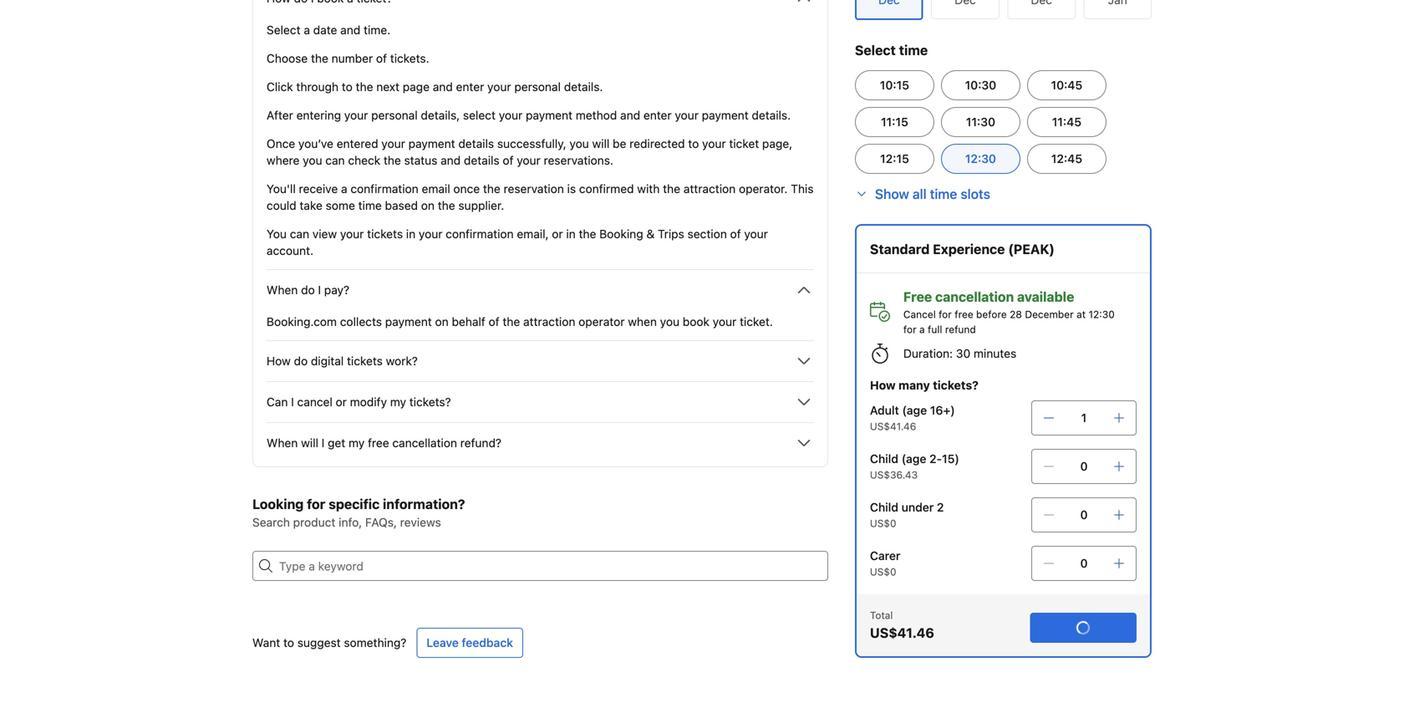 Task type: locate. For each thing, give the bounding box(es) containing it.
0 vertical spatial attraction
[[684, 182, 736, 196]]

details. up method
[[564, 80, 603, 94]]

of inside once you've entered your payment details successfully, you will be redirected to your ticket page, where you can check the status and details of your reservations.
[[503, 153, 514, 167]]

when
[[267, 283, 298, 297], [267, 436, 298, 450]]

details
[[459, 137, 494, 150], [464, 153, 500, 167]]

0 vertical spatial details.
[[564, 80, 603, 94]]

1 vertical spatial confirmation
[[446, 227, 514, 241]]

collects
[[340, 315, 382, 329]]

0 vertical spatial i
[[318, 283, 321, 297]]

of
[[376, 51, 387, 65], [503, 153, 514, 167], [730, 227, 741, 241], [489, 315, 500, 329]]

your left ticket
[[702, 137, 726, 150]]

tickets?
[[409, 395, 451, 409]]

specific
[[329, 496, 380, 512]]

0 horizontal spatial will
[[301, 436, 318, 450]]

details down the select
[[459, 137, 494, 150]]

details,
[[421, 108, 460, 122]]

when up booking.com
[[267, 283, 298, 297]]

0 horizontal spatial enter
[[456, 80, 484, 94]]

attraction down the when do i pay? dropdown button on the top
[[523, 315, 576, 329]]

1 vertical spatial will
[[301, 436, 318, 450]]

and inside once you've entered your payment details successfully, you will be redirected to your ticket page, where you can check the status and details of your reservations.
[[441, 153, 461, 167]]

0 horizontal spatial can
[[290, 227, 309, 241]]

entering
[[297, 108, 341, 122]]

my
[[390, 395, 406, 409], [349, 436, 365, 450]]

you up the reservations.
[[570, 137, 589, 150]]

your right the select
[[499, 108, 523, 122]]

tickets inside dropdown button
[[347, 354, 383, 368]]

0 vertical spatial you
[[570, 137, 589, 150]]

of down successfully,
[[503, 153, 514, 167]]

will left be on the left top of page
[[592, 137, 610, 150]]

to right the want
[[283, 636, 294, 650]]

payment up status
[[409, 137, 455, 150]]

and right 'date'
[[341, 23, 361, 37]]

do right how
[[294, 354, 308, 368]]

will left get
[[301, 436, 318, 450]]

info,
[[339, 515, 362, 529]]

attraction up section
[[684, 182, 736, 196]]

0 horizontal spatial time
[[358, 199, 382, 212]]

feedback
[[462, 636, 513, 650]]

details up once
[[464, 153, 500, 167]]

1 horizontal spatial attraction
[[684, 182, 736, 196]]

enter
[[456, 80, 484, 94], [644, 108, 672, 122]]

0 horizontal spatial or
[[336, 395, 347, 409]]

2 horizontal spatial to
[[688, 137, 699, 150]]

10:30
[[965, 78, 997, 92]]

for
[[307, 496, 326, 512]]

1 horizontal spatial personal
[[515, 80, 561, 94]]

on left behalf
[[435, 315, 449, 329]]

0 vertical spatial will
[[592, 137, 610, 150]]

leave feedback button
[[417, 628, 523, 658]]

select for select time
[[855, 42, 896, 58]]

details.
[[564, 80, 603, 94], [752, 108, 791, 122]]

enter up the select
[[456, 80, 484, 94]]

0 vertical spatial my
[[390, 395, 406, 409]]

and right status
[[441, 153, 461, 167]]

can i cancel or modify my tickets?
[[267, 395, 451, 409]]

payment
[[526, 108, 573, 122], [702, 108, 749, 122], [409, 137, 455, 150], [385, 315, 432, 329]]

1 vertical spatial when
[[267, 436, 298, 450]]

of right section
[[730, 227, 741, 241]]

1 vertical spatial personal
[[371, 108, 418, 122]]

0 vertical spatial or
[[552, 227, 563, 241]]

the right check
[[384, 153, 401, 167]]

0 vertical spatial details
[[459, 137, 494, 150]]

i
[[318, 283, 321, 297], [291, 395, 294, 409], [322, 436, 325, 450]]

can
[[326, 153, 345, 167], [290, 227, 309, 241]]

the left booking
[[579, 227, 596, 241]]

0 horizontal spatial in
[[406, 227, 416, 241]]

select up choose
[[267, 23, 301, 37]]

your down operator.
[[744, 227, 768, 241]]

or right email,
[[552, 227, 563, 241]]

1 vertical spatial on
[[435, 315, 449, 329]]

1 vertical spatial details.
[[752, 108, 791, 122]]

in down based
[[406, 227, 416, 241]]

1 vertical spatial do
[[294, 354, 308, 368]]

in right email,
[[566, 227, 576, 241]]

a up the some
[[341, 182, 348, 196]]

a inside "you'll receive a confirmation email once the reservation is confirmed with the attraction operator. this could take some time based on the supplier."
[[341, 182, 348, 196]]

take
[[300, 199, 323, 212]]

you can view your tickets in your confirmation email, or in the booking & trips section of your account.
[[267, 227, 768, 258]]

1 in from the left
[[406, 227, 416, 241]]

0 vertical spatial personal
[[515, 80, 561, 94]]

on down email
[[421, 199, 435, 212]]

confirmation up based
[[351, 182, 419, 196]]

when down can
[[267, 436, 298, 450]]

check
[[348, 153, 381, 167]]

will
[[592, 137, 610, 150], [301, 436, 318, 450]]

can inside you can view your tickets in your confirmation email, or in the booking & trips section of your account.
[[290, 227, 309, 241]]

tickets.
[[390, 51, 430, 65]]

i inside dropdown button
[[322, 436, 325, 450]]

product
[[293, 515, 336, 529]]

12:45
[[1052, 152, 1083, 166]]

my inside dropdown button
[[349, 436, 365, 450]]

behalf
[[452, 315, 486, 329]]

1 horizontal spatial confirmation
[[446, 227, 514, 241]]

0 vertical spatial on
[[421, 199, 435, 212]]

or
[[552, 227, 563, 241], [336, 395, 347, 409]]

can up account. on the top of the page
[[290, 227, 309, 241]]

1 vertical spatial can
[[290, 227, 309, 241]]

you
[[267, 227, 287, 241]]

my right modify
[[390, 395, 406, 409]]

information?
[[383, 496, 465, 512]]

1 horizontal spatial in
[[566, 227, 576, 241]]

your up the redirected
[[675, 108, 699, 122]]

0 vertical spatial select
[[267, 23, 301, 37]]

refund?
[[460, 436, 502, 450]]

successfully,
[[497, 137, 567, 150]]

through
[[296, 80, 339, 94]]

2 horizontal spatial time
[[930, 186, 958, 202]]

1 vertical spatial you
[[303, 153, 322, 167]]

0 horizontal spatial select
[[267, 23, 301, 37]]

will inside once you've entered your payment details successfully, you will be redirected to your ticket page, where you can check the status and details of your reservations.
[[592, 137, 610, 150]]

tickets left work?
[[347, 354, 383, 368]]

ticket
[[729, 137, 759, 150]]

1 horizontal spatial or
[[552, 227, 563, 241]]

2 vertical spatial you
[[660, 315, 680, 329]]

1 vertical spatial a
[[341, 182, 348, 196]]

time inside show all time slots 'button'
[[930, 186, 958, 202]]

confirmation down supplier.
[[446, 227, 514, 241]]

date
[[313, 23, 337, 37]]

details. up page,
[[752, 108, 791, 122]]

1 horizontal spatial can
[[326, 153, 345, 167]]

can down "you've"
[[326, 153, 345, 167]]

1 vertical spatial select
[[855, 42, 896, 58]]

when inside dropdown button
[[267, 436, 298, 450]]

in
[[406, 227, 416, 241], [566, 227, 576, 241]]

12:30
[[966, 152, 997, 166]]

or right cancel
[[336, 395, 347, 409]]

1 horizontal spatial my
[[390, 395, 406, 409]]

to down choose the number of tickets.
[[342, 80, 353, 94]]

1 vertical spatial attraction
[[523, 315, 576, 329]]

0 horizontal spatial a
[[304, 23, 310, 37]]

the right behalf
[[503, 315, 520, 329]]

1 horizontal spatial a
[[341, 182, 348, 196]]

is
[[567, 182, 576, 196]]

0 vertical spatial when
[[267, 283, 298, 297]]

when inside dropdown button
[[267, 283, 298, 297]]

you down "you've"
[[303, 153, 322, 167]]

1 when from the top
[[267, 283, 298, 297]]

0 horizontal spatial confirmation
[[351, 182, 419, 196]]

to
[[342, 80, 353, 94], [688, 137, 699, 150], [283, 636, 294, 650]]

your right view
[[340, 227, 364, 241]]

do left the pay? on the top left of page
[[301, 283, 315, 297]]

1 horizontal spatial time
[[899, 42, 928, 58]]

when will i get my free cancellation refund?
[[267, 436, 502, 450]]

select up the 10:15
[[855, 42, 896, 58]]

0 vertical spatial tickets
[[367, 227, 403, 241]]

booking
[[600, 227, 644, 241]]

0 horizontal spatial attraction
[[523, 315, 576, 329]]

1 horizontal spatial select
[[855, 42, 896, 58]]

of right behalf
[[489, 315, 500, 329]]

select
[[267, 23, 301, 37], [855, 42, 896, 58]]

when
[[628, 315, 657, 329]]

do for how
[[294, 354, 308, 368]]

time up the 10:15
[[899, 42, 928, 58]]

i left the pay? on the top left of page
[[318, 283, 321, 297]]

i right can
[[291, 395, 294, 409]]

1 horizontal spatial you
[[570, 137, 589, 150]]

1 vertical spatial tickets
[[347, 354, 383, 368]]

or inside dropdown button
[[336, 395, 347, 409]]

0 vertical spatial can
[[326, 153, 345, 167]]

do for when
[[301, 283, 315, 297]]

you left the book
[[660, 315, 680, 329]]

region
[[849, 0, 1159, 27]]

how do digital tickets work?
[[267, 354, 418, 368]]

0 horizontal spatial you
[[303, 153, 322, 167]]

1 vertical spatial my
[[349, 436, 365, 450]]

0 horizontal spatial my
[[349, 436, 365, 450]]

i for will
[[322, 436, 325, 450]]

booking.com
[[267, 315, 337, 329]]

after
[[267, 108, 293, 122]]

1 vertical spatial or
[[336, 395, 347, 409]]

after entering your personal details, select your payment method and enter your payment details.
[[267, 108, 791, 122]]

0 horizontal spatial details.
[[564, 80, 603, 94]]

your down email
[[419, 227, 443, 241]]

2 vertical spatial i
[[322, 436, 325, 450]]

enter up the redirected
[[644, 108, 672, 122]]

2 vertical spatial to
[[283, 636, 294, 650]]

0 horizontal spatial to
[[283, 636, 294, 650]]

once you've entered your payment details successfully, you will be redirected to your ticket page, where you can check the status and details of your reservations.
[[267, 137, 793, 167]]

something?
[[344, 636, 407, 650]]

when will i get my free cancellation refund? button
[[267, 433, 814, 453]]

select for select a date and time.
[[267, 23, 301, 37]]

time
[[899, 42, 928, 58], [930, 186, 958, 202], [358, 199, 382, 212]]

payment inside once you've entered your payment details successfully, you will be redirected to your ticket page, where you can check the status and details of your reservations.
[[409, 137, 455, 150]]

ticket.
[[740, 315, 773, 329]]

1 horizontal spatial will
[[592, 137, 610, 150]]

a left 'date'
[[304, 23, 310, 37]]

10:45
[[1052, 78, 1083, 92]]

i left get
[[322, 436, 325, 450]]

to right the redirected
[[688, 137, 699, 150]]

1 horizontal spatial enter
[[644, 108, 672, 122]]

confirmation
[[351, 182, 419, 196], [446, 227, 514, 241]]

personal up after entering your personal details, select your payment method and enter your payment details.
[[515, 80, 561, 94]]

tickets down based
[[367, 227, 403, 241]]

supplier.
[[459, 199, 504, 212]]

and
[[341, 23, 361, 37], [433, 80, 453, 94], [620, 108, 641, 122], [441, 153, 461, 167]]

personal down next
[[371, 108, 418, 122]]

confirmed
[[579, 182, 634, 196]]

pay?
[[324, 283, 350, 297]]

my right get
[[349, 436, 365, 450]]

page,
[[763, 137, 793, 150]]

your up entered
[[344, 108, 368, 122]]

your up the select
[[488, 80, 511, 94]]

the up supplier.
[[483, 182, 501, 196]]

0 vertical spatial do
[[301, 283, 315, 297]]

2 when from the top
[[267, 436, 298, 450]]

time right the some
[[358, 199, 382, 212]]

time right the all
[[930, 186, 958, 202]]

can inside once you've entered your payment details successfully, you will be redirected to your ticket page, where you can check the status and details of your reservations.
[[326, 153, 345, 167]]

redirected
[[630, 137, 685, 150]]

1 vertical spatial enter
[[644, 108, 672, 122]]

0 vertical spatial confirmation
[[351, 182, 419, 196]]

cancel
[[297, 395, 333, 409]]

1 vertical spatial to
[[688, 137, 699, 150]]

of inside you can view your tickets in your confirmation email, or in the booking & trips section of your account.
[[730, 227, 741, 241]]

1 horizontal spatial to
[[342, 80, 353, 94]]

11:30
[[966, 115, 996, 129]]

page
[[403, 80, 430, 94]]

select inside how do i book a ticket? element
[[267, 23, 301, 37]]

how do digital tickets work? button
[[267, 351, 814, 371]]

do
[[301, 283, 315, 297], [294, 354, 308, 368]]

number
[[332, 51, 373, 65]]

select
[[463, 108, 496, 122]]



Task type: describe. For each thing, give the bounding box(es) containing it.
click through to the next page and enter your personal details.
[[267, 80, 603, 94]]

11:45
[[1052, 115, 1082, 129]]

when for when do i pay?
[[267, 283, 298, 297]]

view
[[313, 227, 337, 241]]

0 vertical spatial a
[[304, 23, 310, 37]]

payment up work?
[[385, 315, 432, 329]]

how do i book a ticket? element
[[267, 8, 814, 259]]

looking for specific information? search product info, faqs, reviews
[[253, 496, 465, 529]]

time.
[[364, 23, 391, 37]]

want
[[253, 636, 280, 650]]

choose
[[267, 51, 308, 65]]

time inside "you'll receive a confirmation email once the reservation is confirmed with the attraction operator. this could take some time based on the supplier."
[[358, 199, 382, 212]]

section
[[688, 227, 727, 241]]

this
[[791, 182, 814, 196]]

looking
[[253, 496, 304, 512]]

&
[[647, 227, 655, 241]]

leave feedback
[[427, 636, 513, 650]]

1 vertical spatial details
[[464, 153, 500, 167]]

0 horizontal spatial personal
[[371, 108, 418, 122]]

on inside "you'll receive a confirmation email once the reservation is confirmed with the attraction operator. this could take some time based on the supplier."
[[421, 199, 435, 212]]

account.
[[267, 244, 314, 258]]

show all time slots button
[[855, 184, 991, 204]]

show
[[875, 186, 910, 202]]

method
[[576, 108, 617, 122]]

the left next
[[356, 80, 373, 94]]

can
[[267, 395, 288, 409]]

work?
[[386, 354, 418, 368]]

modify
[[350, 395, 387, 409]]

get
[[328, 436, 346, 450]]

all
[[913, 186, 927, 202]]

show all time slots
[[875, 186, 991, 202]]

with
[[637, 182, 660, 196]]

reservations.
[[544, 153, 614, 167]]

your up status
[[382, 137, 405, 150]]

1 vertical spatial i
[[291, 395, 294, 409]]

suggest
[[297, 636, 341, 650]]

0 vertical spatial enter
[[456, 80, 484, 94]]

payment up ticket
[[702, 108, 749, 122]]

of left "tickets."
[[376, 51, 387, 65]]

i for do
[[318, 283, 321, 297]]

receive
[[299, 182, 338, 196]]

search
[[253, 515, 290, 529]]

you'll
[[267, 182, 296, 196]]

you'll receive a confirmation email once the reservation is confirmed with the attraction operator. this could take some time based on the supplier.
[[267, 182, 814, 212]]

select time
[[855, 42, 928, 58]]

slots
[[961, 186, 991, 202]]

can i cancel or modify my tickets? button
[[267, 392, 814, 412]]

1 horizontal spatial details.
[[752, 108, 791, 122]]

operator.
[[739, 182, 788, 196]]

faqs,
[[365, 515, 397, 529]]

entered
[[337, 137, 378, 150]]

could
[[267, 199, 297, 212]]

digital
[[311, 354, 344, 368]]

how
[[267, 354, 291, 368]]

the down email
[[438, 199, 455, 212]]

once
[[454, 182, 480, 196]]

to inside once you've entered your payment details successfully, you will be redirected to your ticket page, where you can check the status and details of your reservations.
[[688, 137, 699, 150]]

will inside dropdown button
[[301, 436, 318, 450]]

12:15
[[880, 152, 909, 166]]

your down successfully,
[[517, 153, 541, 167]]

free
[[368, 436, 389, 450]]

operator
[[579, 315, 625, 329]]

when do i pay? button
[[267, 280, 814, 300]]

reservation
[[504, 182, 564, 196]]

or inside you can view your tickets in your confirmation email, or in the booking & trips section of your account.
[[552, 227, 563, 241]]

2 in from the left
[[566, 227, 576, 241]]

status
[[404, 153, 438, 167]]

email,
[[517, 227, 549, 241]]

want to suggest something?
[[253, 636, 407, 650]]

the right with
[[663, 182, 681, 196]]

based
[[385, 199, 418, 212]]

choose the number of tickets.
[[267, 51, 430, 65]]

once
[[267, 137, 295, 150]]

and up be on the left top of page
[[620, 108, 641, 122]]

book
[[683, 315, 710, 329]]

payment up successfully,
[[526, 108, 573, 122]]

your right the book
[[713, 315, 737, 329]]

11:15
[[881, 115, 909, 129]]

where
[[267, 153, 300, 167]]

next
[[376, 80, 400, 94]]

and right page
[[433, 80, 453, 94]]

attraction inside "you'll receive a confirmation email once the reservation is confirmed with the attraction operator. this could take some time based on the supplier."
[[684, 182, 736, 196]]

when for when will i get my free cancellation refund?
[[267, 436, 298, 450]]

the inside you can view your tickets in your confirmation email, or in the booking & trips section of your account.
[[579, 227, 596, 241]]

booking.com collects payment on behalf of the attraction operator when you book your ticket.
[[267, 315, 773, 329]]

Type a keyword field
[[273, 551, 829, 581]]

10:15
[[880, 78, 910, 92]]

confirmation inside "you'll receive a confirmation email once the reservation is confirmed with the attraction operator. this could take some time based on the supplier."
[[351, 182, 419, 196]]

the inside once you've entered your payment details successfully, you will be redirected to your ticket page, where you can check the status and details of your reservations.
[[384, 153, 401, 167]]

confirmation inside you can view your tickets in your confirmation email, or in the booking & trips section of your account.
[[446, 227, 514, 241]]

leave
[[427, 636, 459, 650]]

tickets inside you can view your tickets in your confirmation email, or in the booking & trips section of your account.
[[367, 227, 403, 241]]

you've
[[298, 137, 334, 150]]

0 vertical spatial to
[[342, 80, 353, 94]]

my inside dropdown button
[[390, 395, 406, 409]]

cancellation
[[392, 436, 457, 450]]

reviews
[[400, 515, 441, 529]]

email
[[422, 182, 450, 196]]

2 horizontal spatial you
[[660, 315, 680, 329]]

select a date and time.
[[267, 23, 391, 37]]

the up through at the top of page
[[311, 51, 328, 65]]

some
[[326, 199, 355, 212]]



Task type: vqa. For each thing, say whether or not it's contained in the screenshot.
2nd GRID from the right
no



